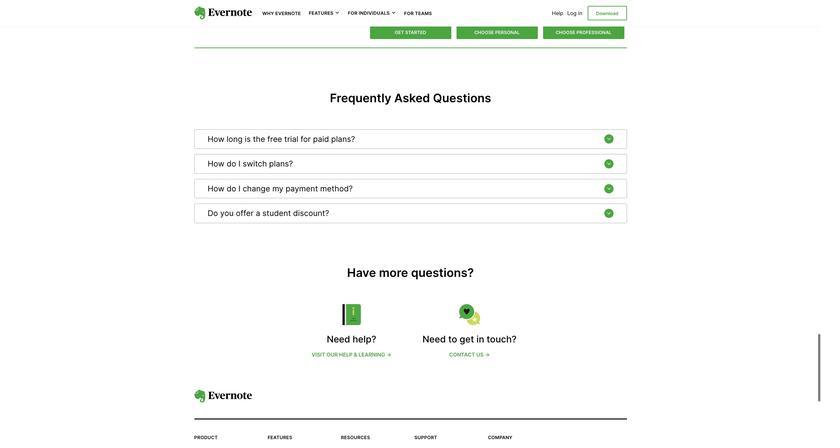 Task type: describe. For each thing, give the bounding box(es) containing it.
download
[[597, 10, 619, 16]]

features inside button
[[309, 10, 334, 16]]

do for switch
[[227, 159, 236, 169]]

for
[[301, 134, 311, 144]]

and
[[280, 5, 289, 12]]

choose for choose personal
[[475, 30, 495, 35]]

payment
[[286, 184, 318, 194]]

get
[[395, 30, 404, 35]]

have more questions?
[[348, 266, 474, 280]]

support
[[415, 435, 438, 441]]

questions
[[433, 91, 492, 105]]

0 vertical spatial professional
[[564, 16, 604, 22]]

for individuals
[[348, 10, 390, 16]]

the
[[253, 134, 265, 144]]

log in
[[568, 10, 583, 16]]

0 horizontal spatial features
[[268, 435, 293, 441]]

choose personal
[[475, 30, 520, 35]]

started
[[406, 30, 427, 35]]

&
[[354, 352, 358, 358]]

product
[[194, 435, 218, 441]]

apply
[[197, 5, 211, 12]]

visit our help & learning →
[[312, 352, 392, 358]]

1 evernote logo image from the top
[[194, 7, 252, 20]]

1 vertical spatial plans?
[[269, 159, 293, 169]]

i for switch
[[239, 159, 241, 169]]

learning
[[359, 352, 386, 358]]

for for for individuals
[[348, 10, 358, 16]]

switch
[[243, 159, 267, 169]]

for teams link
[[405, 10, 432, 16]]

questions?
[[411, 266, 474, 280]]

contact us →
[[450, 352, 490, 358]]

our
[[327, 352, 338, 358]]

1 → from the left
[[387, 352, 392, 358]]

personal
[[496, 30, 520, 35]]

2 evernote logo image from the top
[[194, 390, 252, 403]]

do
[[208, 209, 218, 218]]

need help?
[[327, 334, 377, 345]]

get started
[[395, 30, 427, 35]]

asked
[[395, 91, 431, 105]]

visit our help & learning → link
[[312, 351, 392, 359]]

individuals
[[359, 10, 390, 16]]

offer
[[236, 209, 254, 218]]

student
[[263, 209, 291, 218]]

log in link
[[568, 10, 583, 16]]

download link
[[588, 6, 628, 20]]

2 → from the left
[[485, 352, 490, 358]]

how do i switch plans?
[[208, 159, 293, 169]]

why
[[263, 10, 274, 16]]

help
[[339, 352, 353, 358]]

is
[[245, 134, 251, 144]]

frequently
[[330, 91, 392, 105]]

features button
[[309, 10, 340, 16]]

log
[[568, 10, 577, 16]]

1 vertical spatial professional
[[577, 30, 612, 35]]

do for change
[[227, 184, 236, 194]]

choose for choose professional
[[556, 30, 576, 35]]



Task type: locate. For each thing, give the bounding box(es) containing it.
how for how do i change my payment method?
[[208, 184, 225, 194]]

need to get in touch?
[[423, 334, 517, 345]]

encryption
[[232, 5, 259, 12]]

change
[[243, 184, 270, 194]]

0 horizontal spatial plans?
[[269, 159, 293, 169]]

professional down download
[[577, 30, 612, 35]]

features
[[309, 10, 334, 16], [268, 435, 293, 441]]

my
[[273, 184, 284, 194]]

contact
[[450, 352, 476, 358]]

how long is the free trial for paid plans?
[[208, 134, 355, 144]]

evernote logo image
[[194, 7, 252, 20], [194, 390, 252, 403]]

choose professional
[[556, 30, 612, 35]]

how
[[208, 134, 225, 144], [208, 159, 225, 169], [208, 184, 225, 194]]

3 how from the top
[[208, 184, 225, 194]]

info icon image
[[341, 304, 362, 325]]

need for need help?
[[327, 334, 351, 345]]

0 vertical spatial evernote logo image
[[194, 7, 252, 20]]

in right log
[[579, 10, 583, 16]]

i
[[239, 159, 241, 169], [239, 184, 241, 194]]

i left change
[[239, 184, 241, 194]]

long
[[227, 134, 243, 144]]

apply in-note encryption on mac and windows
[[197, 5, 313, 12]]

0 horizontal spatial →
[[387, 352, 392, 358]]

plans? right paid
[[332, 134, 355, 144]]

do left switch at the top of page
[[227, 159, 236, 169]]

visit
[[312, 352, 326, 358]]

touch?
[[487, 334, 517, 345]]

to
[[449, 334, 458, 345]]

evernote
[[276, 10, 301, 16]]

for for for teams
[[405, 10, 414, 16]]

resources
[[341, 435, 371, 441]]

1 choose from the left
[[475, 30, 495, 35]]

for individuals button
[[348, 10, 397, 16]]

choose personal link
[[457, 26, 538, 39]]

need up our
[[327, 334, 351, 345]]

how for how do i switch plans?
[[208, 159, 225, 169]]

get in touch icon image
[[460, 304, 481, 325]]

teams
[[416, 10, 432, 16]]

choose down log
[[556, 30, 576, 35]]

1 horizontal spatial →
[[485, 352, 490, 358]]

0 vertical spatial features
[[309, 10, 334, 16]]

0 vertical spatial do
[[227, 159, 236, 169]]

need left to
[[423, 334, 446, 345]]

method?
[[321, 184, 353, 194]]

how do i change my payment method?
[[208, 184, 353, 194]]

2 vertical spatial how
[[208, 184, 225, 194]]

how for how long is the free trial for paid plans?
[[208, 134, 225, 144]]

a
[[256, 209, 261, 218]]

0 horizontal spatial need
[[327, 334, 351, 345]]

do
[[227, 159, 236, 169], [227, 184, 236, 194]]

need for need to get in touch?
[[423, 334, 446, 345]]

you
[[220, 209, 234, 218]]

get
[[460, 334, 475, 345]]

for inside button
[[348, 10, 358, 16]]

trial
[[285, 134, 299, 144]]

windows
[[291, 5, 313, 12]]

choose professional link
[[544, 26, 625, 39]]

1 horizontal spatial need
[[423, 334, 446, 345]]

1 i from the top
[[239, 159, 241, 169]]

why evernote link
[[263, 10, 301, 16]]

2 choose from the left
[[556, 30, 576, 35]]

note
[[219, 5, 230, 12]]

0 vertical spatial in
[[579, 10, 583, 16]]

help link
[[553, 10, 564, 16]]

in
[[579, 10, 583, 16], [477, 334, 485, 345]]

do you offer a student discount?
[[208, 209, 329, 218]]

1 how from the top
[[208, 134, 225, 144]]

0 horizontal spatial in
[[477, 334, 485, 345]]

for teams
[[405, 10, 432, 16]]

for
[[348, 10, 358, 16], [405, 10, 414, 16]]

choose left personal
[[475, 30, 495, 35]]

1 horizontal spatial choose
[[556, 30, 576, 35]]

free
[[268, 134, 282, 144]]

i left switch at the top of page
[[239, 159, 241, 169]]

1 vertical spatial i
[[239, 184, 241, 194]]

1 vertical spatial evernote logo image
[[194, 390, 252, 403]]

professional
[[564, 16, 604, 22], [577, 30, 612, 35]]

us
[[477, 352, 484, 358]]

0 vertical spatial i
[[239, 159, 241, 169]]

professional up choose professional link
[[564, 16, 604, 22]]

company
[[488, 435, 513, 441]]

1 vertical spatial features
[[268, 435, 293, 441]]

do left change
[[227, 184, 236, 194]]

more
[[379, 266, 409, 280]]

i for change
[[239, 184, 241, 194]]

plans?
[[332, 134, 355, 144], [269, 159, 293, 169]]

0 horizontal spatial choose
[[475, 30, 495, 35]]

0 vertical spatial how
[[208, 134, 225, 144]]

1 horizontal spatial in
[[579, 10, 583, 16]]

choose
[[475, 30, 495, 35], [556, 30, 576, 35]]

mac
[[268, 5, 278, 12]]

contact us → link
[[423, 351, 517, 359]]

→ right us
[[485, 352, 490, 358]]

2 need from the left
[[423, 334, 446, 345]]

2 how from the top
[[208, 159, 225, 169]]

plans? down how long is the free trial for paid plans?
[[269, 159, 293, 169]]

1 vertical spatial do
[[227, 184, 236, 194]]

for left teams
[[405, 10, 414, 16]]

1 vertical spatial how
[[208, 159, 225, 169]]

help
[[553, 10, 564, 16]]

0 vertical spatial plans?
[[332, 134, 355, 144]]

need
[[327, 334, 351, 345], [423, 334, 446, 345]]

paid
[[313, 134, 329, 144]]

have
[[348, 266, 376, 280]]

0 horizontal spatial for
[[348, 10, 358, 16]]

discount?
[[293, 209, 329, 218]]

→
[[387, 352, 392, 358], [485, 352, 490, 358]]

2 i from the top
[[239, 184, 241, 194]]

on
[[260, 5, 266, 12]]

2 do from the top
[[227, 184, 236, 194]]

get started link
[[370, 26, 452, 39]]

1 need from the left
[[327, 334, 351, 345]]

frequently asked questions
[[330, 91, 492, 105]]

1 horizontal spatial for
[[405, 10, 414, 16]]

→ right learning
[[387, 352, 392, 358]]

in-
[[213, 5, 219, 12]]

1 do from the top
[[227, 159, 236, 169]]

1 vertical spatial in
[[477, 334, 485, 345]]

1 horizontal spatial plans?
[[332, 134, 355, 144]]

for left the individuals
[[348, 10, 358, 16]]

why evernote
[[263, 10, 301, 16]]

in right get
[[477, 334, 485, 345]]

help?
[[353, 334, 377, 345]]

1 horizontal spatial features
[[309, 10, 334, 16]]



Task type: vqa. For each thing, say whether or not it's contained in the screenshot.
the leftmost Need
yes



